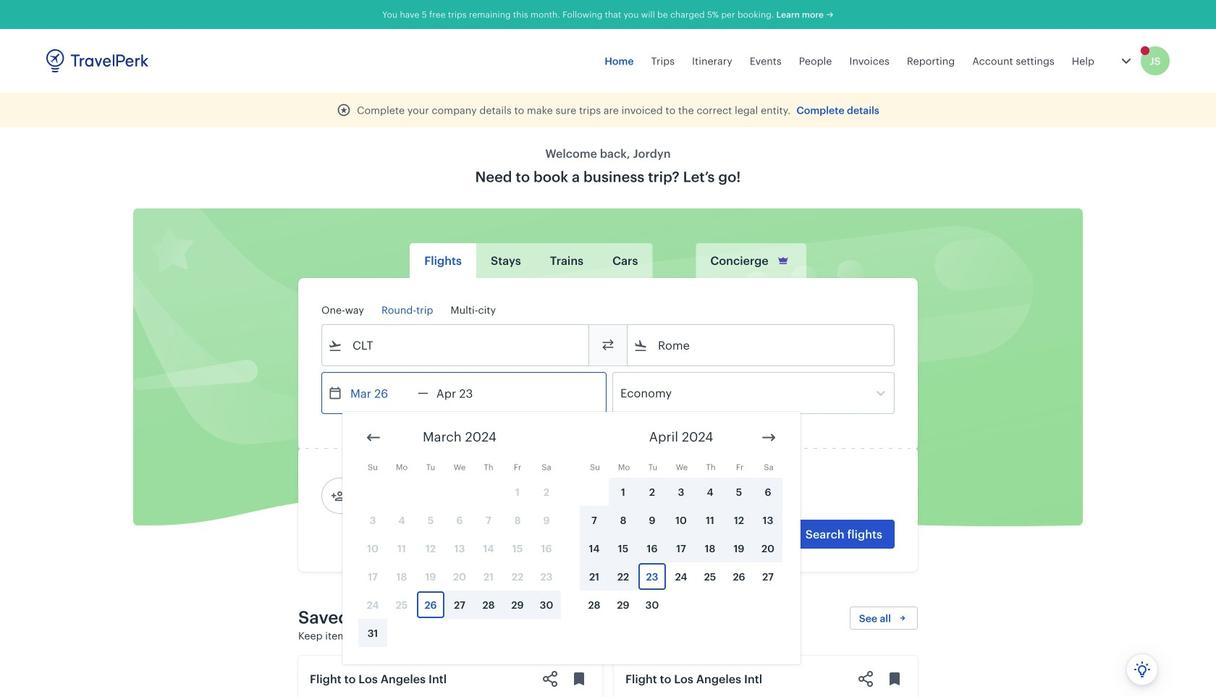 Task type: locate. For each thing, give the bounding box(es) containing it.
move backward to switch to the previous month. image
[[365, 429, 382, 446]]

From search field
[[342, 334, 570, 357]]

Return text field
[[428, 373, 504, 413]]

calendar application
[[342, 412, 1216, 665]]



Task type: describe. For each thing, give the bounding box(es) containing it.
move forward to switch to the next month. image
[[760, 429, 778, 446]]

Add first traveler search field
[[345, 484, 496, 508]]

Depart text field
[[342, 373, 418, 413]]

To search field
[[648, 334, 875, 357]]



Task type: vqa. For each thing, say whether or not it's contained in the screenshot.
depart field
no



